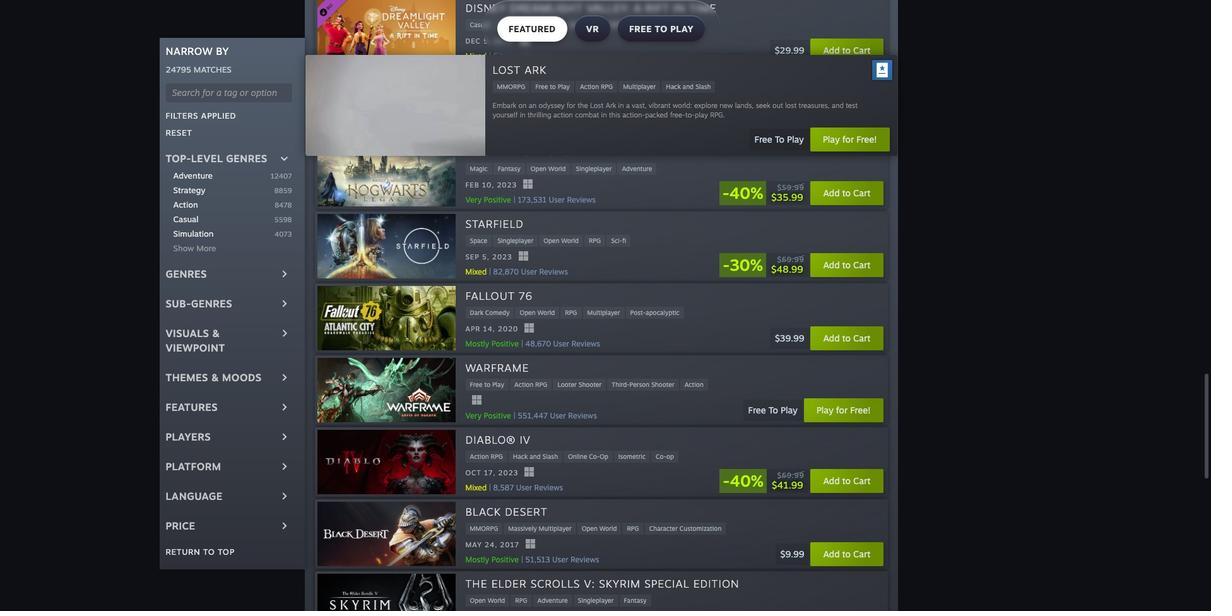 Task type: locate. For each thing, give the bounding box(es) containing it.
top
[[218, 547, 235, 557]]

very down feb 10, 2023
[[466, 195, 482, 205]]

action rpg up 17,
[[470, 453, 503, 460]]

positive down '2020'
[[492, 339, 519, 348]]

fantasy down skyrim
[[624, 597, 647, 604]]

add right $59.99
[[824, 188, 840, 198]]

1 horizontal spatial shooter
[[652, 381, 675, 388]]

very up diablo®
[[466, 411, 482, 420]]

2 for from the top
[[836, 405, 848, 416]]

- left '$48.99'
[[723, 255, 730, 275]]

positive up diablo® iv
[[484, 411, 511, 420]]

40% left $35.99
[[730, 183, 764, 203]]

40% for diablo® iv
[[730, 471, 764, 491]]

fantasy link
[[494, 163, 525, 175], [620, 595, 651, 607]]

co-op link
[[652, 451, 679, 463]]

1 horizontal spatial co-
[[656, 453, 667, 460]]

third-
[[612, 381, 630, 388]]

2023 right 10,
[[497, 181, 517, 190]]

8,587
[[493, 483, 514, 492]]

1 play for free! from the top
[[817, 117, 871, 128]]

disney dreamlight valley: a rift in time image
[[317, 0, 456, 62]]

4 add from the top
[[824, 333, 840, 344]]

person
[[630, 381, 650, 388]]

action rpg link up 196,983
[[549, 91, 591, 103]]

2 vertical spatial multiplayer
[[539, 525, 572, 532]]

0 horizontal spatial free to play
[[470, 381, 505, 388]]

0 vertical spatial free!
[[851, 117, 871, 128]]

-40% left $35.99
[[723, 183, 764, 203]]

0 vertical spatial mmorpg
[[470, 93, 498, 100]]

1 vertical spatial multiplayer
[[588, 309, 620, 316]]

cart for iv
[[854, 476, 871, 486]]

lost
[[466, 73, 494, 86]]

strategy link
[[173, 184, 275, 196]]

1 free! from the top
[[851, 117, 871, 128]]

0 vertical spatial singleplayer
[[576, 165, 612, 172]]

the elder scrolls v: skyrim special edition link
[[466, 576, 740, 592]]

2 to from the top
[[769, 405, 779, 416]]

viewpoint
[[166, 342, 225, 354]]

singleplayer
[[576, 165, 612, 172], [498, 237, 534, 244], [578, 597, 614, 604]]

0 vertical spatial windows image
[[520, 36, 530, 45]]

reviews up v: on the bottom of the page
[[571, 555, 600, 564]]

top-level genres
[[166, 152, 267, 165]]

dark comedy link
[[466, 307, 514, 319]]

massively
[[509, 525, 537, 532]]

mostly down may
[[466, 555, 490, 564]]

language
[[166, 490, 223, 503]]

free! for lost ark
[[851, 117, 871, 128]]

singleplayer for adventure
[[578, 597, 614, 604]]

1 vertical spatial mostly
[[466, 339, 490, 348]]

mmorpg link up 11,
[[466, 91, 503, 103]]

1 vertical spatial very
[[466, 411, 482, 420]]

2 horizontal spatial action link
[[680, 379, 708, 391]]

1 vertical spatial simulation link
[[173, 228, 275, 240]]

open world up the elder scrolls v: skyrim special edition
[[582, 525, 617, 532]]

singleplayer link down legacy
[[572, 163, 617, 175]]

disney dreamlight valley: a rift in time link
[[466, 1, 717, 16]]

windows image up 'mixed | 82,870 user reviews'
[[519, 252, 528, 261]]

6 add from the top
[[824, 549, 840, 560]]

0 vertical spatial free to play
[[630, 23, 694, 34]]

open world link down legacy
[[526, 163, 571, 175]]

1 for from the top
[[836, 117, 848, 128]]

massively multiplayer link
[[504, 523, 576, 535]]

1 horizontal spatial fantasy
[[624, 597, 647, 604]]

1 vertical spatial &
[[211, 371, 219, 384]]

rpg link
[[606, 19, 627, 31], [585, 235, 606, 247], [561, 307, 582, 319], [623, 523, 644, 535], [511, 595, 532, 607]]

1 $69.99 from the top
[[778, 255, 805, 264]]

user
[[505, 51, 521, 61], [558, 123, 574, 133], [549, 195, 565, 205], [521, 267, 537, 277], [554, 339, 570, 348], [550, 411, 566, 420], [516, 483, 532, 492], [553, 555, 569, 564]]

1 vertical spatial genres
[[166, 268, 207, 280]]

1 vertical spatial free to play link
[[466, 379, 509, 391]]

play for free! for lost ark
[[817, 117, 871, 128]]

very for free to play
[[466, 411, 482, 420]]

1 vertical spatial to
[[769, 405, 779, 416]]

1 shooter from the left
[[579, 381, 602, 388]]

op
[[667, 453, 674, 460]]

1 add from the top
[[824, 45, 840, 56]]

free
[[630, 23, 652, 34], [509, 93, 521, 100], [749, 117, 766, 128], [470, 381, 483, 388], [749, 405, 766, 416]]

3 cart from the top
[[854, 260, 871, 270]]

1 horizontal spatial and
[[656, 93, 667, 100]]

genres up strategy link
[[226, 152, 267, 165]]

casual link
[[466, 19, 494, 31], [173, 213, 275, 225]]

0 vertical spatial casual
[[470, 21, 490, 28]]

0 vertical spatial singleplayer link
[[572, 163, 617, 175]]

| left 52
[[489, 51, 491, 61]]

open world link up the elder scrolls v: skyrim special edition
[[578, 523, 622, 535]]

0 horizontal spatial hack and slash link
[[509, 451, 563, 463]]

add to cart right $59.99
[[824, 188, 871, 198]]

0 horizontal spatial co-
[[589, 453, 600, 460]]

feb left 11,
[[466, 109, 480, 118]]

open world down "the"
[[470, 597, 505, 604]]

more
[[196, 243, 216, 253]]

1 horizontal spatial fantasy link
[[620, 595, 651, 607]]

windows image for $29.99
[[520, 36, 530, 45]]

v:
[[584, 577, 596, 590]]

0 vertical spatial hack and slash
[[639, 93, 684, 100]]

mixed for 30%
[[466, 267, 487, 277]]

simulation link
[[495, 19, 535, 31], [173, 228, 275, 240]]

4 cart from the top
[[854, 333, 871, 344]]

to for lost ark
[[769, 117, 779, 128]]

cart for dreamlight
[[854, 45, 871, 56]]

$69.99 inside $69.99 $48.99
[[778, 255, 805, 264]]

cart for desert
[[854, 549, 871, 560]]

0 vertical spatial -40%
[[723, 183, 764, 203]]

singleplayer link down starfield link
[[493, 235, 538, 247]]

0 vertical spatial and
[[656, 93, 667, 100]]

5, right sep
[[482, 253, 490, 262]]

0 vertical spatial simulation
[[500, 21, 531, 28]]

open world for -40%
[[531, 165, 566, 172]]

comedy
[[485, 309, 510, 316]]

0 vertical spatial fantasy link
[[494, 163, 525, 175]]

reviews down looter shooter link
[[568, 411, 597, 420]]

themes & moods
[[166, 371, 262, 384]]

rpg link left character on the bottom right of page
[[623, 523, 644, 535]]

0 vertical spatial mixed
[[466, 51, 487, 61]]

1 horizontal spatial free to play
[[509, 93, 543, 100]]

0 horizontal spatial casual
[[173, 214, 199, 224]]

0 horizontal spatial hack and slash
[[513, 453, 558, 460]]

1 horizontal spatial hack
[[639, 93, 654, 100]]

add for legacy
[[824, 188, 840, 198]]

casual
[[470, 21, 490, 28], [173, 214, 199, 224]]

open for $9.99
[[582, 525, 598, 532]]

1 very from the top
[[466, 195, 482, 205]]

to right $69.99 $48.99
[[843, 260, 851, 270]]

2023 for starfield
[[492, 253, 513, 262]]

add to cart right $69.99 $41.99
[[824, 476, 871, 486]]

3 mixed from the top
[[466, 483, 487, 492]]

| left '8,587'
[[489, 483, 491, 492]]

1 vertical spatial action rpg
[[515, 381, 548, 388]]

1 mmorpg link from the top
[[466, 91, 503, 103]]

0 horizontal spatial casual link
[[173, 213, 275, 225]]

0 vertical spatial 40%
[[730, 183, 764, 203]]

diablo® iv link
[[466, 432, 531, 448]]

skyrim
[[599, 577, 641, 590]]

add for 76
[[824, 333, 840, 344]]

open right massively multiplayer
[[582, 525, 598, 532]]

0 horizontal spatial shooter
[[579, 381, 602, 388]]

5 add to cart from the top
[[824, 476, 871, 486]]

1 vertical spatial 40%
[[730, 471, 764, 491]]

free to play link down 'ark'
[[504, 91, 547, 103]]

2023 up 82,870
[[492, 253, 513, 262]]

2 mmorpg link from the top
[[466, 523, 503, 535]]

add right $39.99
[[824, 333, 840, 344]]

2 add to cart from the top
[[824, 188, 871, 198]]

free!
[[851, 117, 871, 128], [851, 405, 871, 416]]

1 horizontal spatial action rpg
[[515, 381, 548, 388]]

singleplayer link
[[572, 163, 617, 175], [493, 235, 538, 247], [574, 595, 619, 607]]

disney dreamlight valley: a rift in time
[[466, 1, 717, 14]]

open down hogwarts legacy link
[[531, 165, 547, 172]]

fi
[[623, 237, 627, 244]]

world for -40%
[[549, 165, 566, 172]]

singleplayer for open world
[[576, 165, 612, 172]]

5 cart from the top
[[854, 476, 871, 486]]

0 horizontal spatial fantasy link
[[494, 163, 525, 175]]

1 to from the top
[[769, 117, 779, 128]]

online co-op link
[[564, 451, 613, 463]]

open down "the"
[[470, 597, 486, 604]]

narrow by
[[166, 45, 229, 57]]

visuals & viewpoint
[[166, 327, 225, 354]]

for for lost ark
[[836, 117, 848, 128]]

action rpg up 196,983
[[553, 93, 586, 100]]

action link down strategy link
[[173, 199, 275, 211]]

2 vertical spatial -
[[723, 471, 730, 491]]

1 vertical spatial fantasy link
[[620, 595, 651, 607]]

mostly down apr
[[466, 339, 490, 348]]

1 vertical spatial action link
[[173, 199, 275, 211]]

5, for $29.99
[[484, 37, 491, 46]]

genres up visuals
[[191, 297, 232, 310]]

2 cart from the top
[[854, 188, 871, 198]]

1 vertical spatial for
[[836, 405, 848, 416]]

1 horizontal spatial hack and slash link
[[635, 91, 689, 103]]

free to play down warframe link
[[470, 381, 505, 388]]

features
[[166, 401, 218, 414]]

user right 173,531
[[549, 195, 565, 205]]

add to cart right $69.99 $48.99
[[824, 260, 871, 270]]

action link right third-person shooter link
[[680, 379, 708, 391]]

1 vertical spatial windows image
[[524, 180, 533, 189]]

6 cart from the top
[[854, 549, 871, 560]]

sci-fi
[[611, 237, 627, 244]]

mixed | 52 user reviews
[[466, 51, 552, 61]]

0 vertical spatial simulation link
[[495, 19, 535, 31]]

1 horizontal spatial action link
[[536, 19, 564, 31]]

1 mmorpg from the top
[[470, 93, 498, 100]]

1 feb from the top
[[466, 109, 480, 118]]

add for iv
[[824, 476, 840, 486]]

open world down legacy
[[531, 165, 566, 172]]

simulation up dec 5, 2023
[[500, 21, 531, 28]]

time
[[690, 1, 717, 14]]

third-person shooter link
[[608, 379, 679, 391]]

open down 173,531
[[544, 237, 560, 244]]

4 add to cart from the top
[[824, 333, 871, 344]]

strategy
[[173, 185, 206, 195]]

themes
[[166, 371, 208, 384]]

8478
[[275, 201, 292, 210]]

0 vertical spatial very
[[466, 195, 482, 205]]

apocalyptic
[[646, 309, 680, 316]]

co- right the isometric
[[656, 453, 667, 460]]

multiplayer link for ark
[[592, 91, 633, 103]]

2 vertical spatial singleplayer link
[[574, 595, 619, 607]]

0 vertical spatial multiplayer link
[[592, 91, 633, 103]]

magic link
[[466, 163, 492, 175]]

24,
[[485, 541, 498, 550]]

2 add from the top
[[824, 188, 840, 198]]

1 vertical spatial and
[[530, 453, 541, 460]]

4073
[[275, 230, 292, 239]]

positive for black desert
[[492, 555, 519, 564]]

& up viewpoint
[[212, 327, 220, 340]]

open for -30%
[[544, 237, 560, 244]]

add to cart for desert
[[824, 549, 871, 560]]

scrolls
[[531, 577, 581, 590]]

2 mostly from the top
[[466, 339, 490, 348]]

0 vertical spatial 5,
[[484, 37, 491, 46]]

windows image
[[523, 108, 533, 117], [519, 252, 528, 261], [525, 324, 534, 333], [472, 396, 481, 405], [525, 468, 534, 477], [526, 540, 535, 549]]

1 vertical spatial casual link
[[173, 213, 275, 225]]

0 vertical spatial $69.99
[[778, 255, 805, 264]]

world for -30%
[[562, 237, 579, 244]]

to right $29.99
[[843, 45, 851, 56]]

reviews right 82,870
[[540, 267, 568, 277]]

0 vertical spatial action rpg
[[553, 93, 586, 100]]

1 vertical spatial 5,
[[482, 253, 490, 262]]

fallout
[[466, 289, 515, 302]]

mixed
[[466, 51, 487, 61], [466, 267, 487, 277], [466, 483, 487, 492]]

open world for -30%
[[544, 237, 579, 244]]

2023 for disney dreamlight valley: a rift in time
[[494, 37, 514, 46]]

mmorpg up 11,
[[470, 93, 498, 100]]

very positive | 551,447 user reviews
[[466, 411, 597, 420]]

0 vertical spatial to
[[769, 117, 779, 128]]

& for visuals
[[212, 327, 220, 340]]

& inside visuals & viewpoint
[[212, 327, 220, 340]]

mmorpg for black
[[470, 525, 498, 532]]

2 free to play from the top
[[749, 405, 798, 416]]

0 vertical spatial fantasy
[[498, 165, 521, 172]]

$48.99
[[772, 263, 804, 275]]

-30%
[[723, 255, 763, 275]]

add right $29.99
[[824, 45, 840, 56]]

2 feb from the top
[[466, 181, 480, 190]]

to right $39.99
[[843, 333, 851, 344]]

1 vertical spatial -40%
[[723, 471, 764, 491]]

2023 up the mixed | 52 user reviews
[[494, 37, 514, 46]]

mmorpg for lost
[[470, 93, 498, 100]]

mmorpg link for black
[[466, 523, 503, 535]]

1 vertical spatial slash
[[543, 453, 558, 460]]

0 horizontal spatial action link
[[173, 199, 275, 211]]

0 vertical spatial mmorpg link
[[466, 91, 503, 103]]

black desert link
[[466, 504, 548, 520]]

2 mmorpg from the top
[[470, 525, 498, 532]]

starfield image
[[317, 214, 456, 278]]

feb for -40%
[[466, 181, 480, 190]]

mmorpg link for lost
[[466, 91, 503, 103]]

2 play for free! from the top
[[817, 405, 871, 416]]

visuals
[[166, 327, 209, 340]]

add right $69.99 $48.99
[[824, 260, 840, 270]]

user right '8,587'
[[516, 483, 532, 492]]

5 add from the top
[[824, 476, 840, 486]]

$29.99
[[775, 45, 805, 56]]

2 vertical spatial mixed
[[466, 483, 487, 492]]

warframe image
[[317, 358, 456, 422]]

add to cart for 76
[[824, 333, 871, 344]]

0 vertical spatial &
[[212, 327, 220, 340]]

shooter right looter at bottom
[[579, 381, 602, 388]]

1 vertical spatial singleplayer link
[[493, 235, 538, 247]]

user right 51,513
[[553, 555, 569, 564]]

genres
[[226, 152, 267, 165], [166, 268, 207, 280], [191, 297, 232, 310]]

2 free! from the top
[[851, 405, 871, 416]]

to down "rift"
[[655, 23, 668, 34]]

1 vertical spatial feb
[[466, 181, 480, 190]]

free! for warframe
[[851, 405, 871, 416]]

fallout 76
[[466, 289, 533, 302]]

feb left 10,
[[466, 181, 480, 190]]

hogwarts
[[466, 145, 530, 158]]

singleplayer down legacy
[[576, 165, 612, 172]]

2 vertical spatial mostly
[[466, 555, 490, 564]]

third-person shooter
[[612, 381, 675, 388]]

1 vertical spatial multiplayer link
[[583, 307, 625, 319]]

$69.99 inside $69.99 $41.99
[[778, 471, 805, 480]]

add to cart right $29.99
[[824, 45, 871, 56]]

special
[[645, 577, 690, 590]]

3 mostly from the top
[[466, 555, 490, 564]]

| left 551,447
[[514, 411, 516, 420]]

2 mixed from the top
[[466, 267, 487, 277]]

simulation up show more
[[173, 229, 214, 239]]

1 cart from the top
[[854, 45, 871, 56]]

0 vertical spatial mostly
[[466, 123, 490, 133]]

sep 5, 2023
[[466, 253, 513, 262]]

add to cart for legacy
[[824, 188, 871, 198]]

2 vertical spatial singleplayer
[[578, 597, 614, 604]]

action rpg link up very positive | 551,447 user reviews
[[510, 379, 552, 391]]

hack and slash
[[639, 93, 684, 100], [513, 453, 558, 460]]

30%
[[730, 255, 763, 275]]

positive down 2022
[[492, 123, 519, 133]]

& for themes
[[211, 371, 219, 384]]

$41.99
[[772, 479, 804, 491]]

mmorpg link down black
[[466, 523, 503, 535]]

0 horizontal spatial slash
[[543, 453, 558, 460]]

action right third-person shooter on the right bottom
[[685, 381, 704, 388]]

1 horizontal spatial casual link
[[466, 19, 494, 31]]

5, right dec
[[484, 37, 491, 46]]

free to play link down warframe link
[[466, 379, 509, 391]]

- for legacy
[[723, 183, 730, 203]]

6 add to cart from the top
[[824, 549, 871, 560]]

2023 for hogwarts legacy
[[497, 181, 517, 190]]

0 vertical spatial action rpg link
[[549, 91, 591, 103]]

play for free! for warframe
[[817, 405, 871, 416]]

1 add to cart from the top
[[824, 45, 871, 56]]

1 vertical spatial $69.99
[[778, 471, 805, 480]]

customization
[[680, 525, 722, 532]]

rpg left character on the bottom right of page
[[627, 525, 639, 532]]

rpg link down the valley:
[[606, 19, 627, 31]]

very
[[466, 195, 482, 205], [466, 411, 482, 420]]

1 free to play from the top
[[749, 117, 798, 128]]

and
[[656, 93, 667, 100], [530, 453, 541, 460]]

world
[[549, 165, 566, 172], [562, 237, 579, 244], [538, 309, 555, 316], [600, 525, 617, 532], [488, 597, 505, 604]]

2 very from the top
[[466, 411, 482, 420]]

| left 51,513
[[522, 555, 523, 564]]

2 shooter from the left
[[652, 381, 675, 388]]

2 vertical spatial action rpg
[[470, 453, 503, 460]]

black
[[466, 505, 501, 518]]

2 horizontal spatial action rpg
[[553, 93, 586, 100]]

windows image up very positive | 173,531 user reviews
[[524, 180, 533, 189]]

windows image down featured
[[520, 36, 530, 45]]

1 vertical spatial mmorpg
[[470, 525, 498, 532]]

1 vertical spatial mmorpg link
[[466, 523, 503, 535]]

2 $69.99 from the top
[[778, 471, 805, 480]]

co-
[[589, 453, 600, 460], [656, 453, 667, 460]]

0 horizontal spatial action rpg
[[470, 453, 503, 460]]

dreamlight
[[510, 1, 583, 14]]

massively multiplayer
[[509, 525, 572, 532]]

shooter right person
[[652, 381, 675, 388]]

add right $69.99 $41.99
[[824, 476, 840, 486]]

lost ark image
[[317, 70, 456, 134]]

diablo® iv image
[[317, 430, 456, 494]]

casual up show at the left top of page
[[173, 214, 199, 224]]

0 vertical spatial for
[[836, 117, 848, 128]]

simulation link up more
[[173, 228, 275, 240]]

1 vertical spatial hack and slash link
[[509, 451, 563, 463]]

to right $69.99 $41.99
[[843, 476, 851, 486]]

free to play
[[630, 23, 694, 34], [509, 93, 543, 100], [470, 381, 505, 388]]

1 mostly from the top
[[466, 123, 490, 133]]

action up 196,983
[[553, 93, 572, 100]]

hack
[[639, 93, 654, 100], [513, 453, 528, 460]]

windows image
[[520, 36, 530, 45], [524, 180, 533, 189]]

0 vertical spatial feb
[[466, 109, 480, 118]]



Task type: vqa. For each thing, say whether or not it's contained in the screenshot.
middle Free to Play
yes



Task type: describe. For each thing, give the bounding box(es) containing it.
1 vertical spatial action rpg link
[[510, 379, 552, 391]]

open world down 76
[[520, 309, 555, 316]]

op
[[600, 453, 609, 460]]

add to cart for iv
[[824, 476, 871, 486]]

1 horizontal spatial casual
[[470, 21, 490, 28]]

filters
[[166, 111, 198, 121]]

dark
[[470, 309, 484, 316]]

hogwarts legacy
[[466, 145, 578, 158]]

17,
[[484, 469, 496, 478]]

isometric
[[619, 453, 646, 460]]

- for iv
[[723, 471, 730, 491]]

reviews up legacy
[[576, 123, 605, 133]]

moods
[[222, 371, 262, 384]]

return to top
[[166, 547, 235, 557]]

reviews right 173,531
[[567, 195, 596, 205]]

character
[[650, 525, 678, 532]]

show
[[173, 243, 194, 253]]

$69.99 for -30%
[[778, 255, 805, 264]]

$69.99 $48.99
[[772, 255, 805, 275]]

0 vertical spatial action link
[[536, 19, 564, 31]]

52
[[493, 51, 503, 61]]

24795 matches
[[166, 64, 232, 75]]

open world for $9.99
[[582, 525, 617, 532]]

0 vertical spatial casual link
[[466, 19, 494, 31]]

rpg up mostly positive | 48,670 user reviews
[[565, 309, 577, 316]]

free to play for warframe
[[749, 405, 798, 416]]

user right 48,670
[[554, 339, 570, 348]]

open world link down "the"
[[466, 595, 510, 607]]

action up the oct
[[470, 453, 489, 460]]

dec
[[466, 37, 481, 46]]

0 vertical spatial hack
[[639, 93, 654, 100]]

positive for lost ark
[[492, 123, 519, 133]]

feb for free to play
[[466, 109, 480, 118]]

196,983
[[526, 123, 555, 133]]

2 vertical spatial action rpg link
[[466, 451, 508, 463]]

mixed | 8,587 user reviews
[[466, 483, 563, 492]]

price
[[166, 520, 196, 532]]

sub-
[[166, 297, 191, 310]]

positive for fallout 76
[[492, 339, 519, 348]]

to right $59.99
[[843, 188, 851, 198]]

windows image for -40%
[[524, 180, 533, 189]]

shooter inside third-person shooter link
[[652, 381, 675, 388]]

post-
[[631, 309, 646, 316]]

level
[[191, 152, 223, 165]]

online
[[568, 453, 587, 460]]

windows image for free to play
[[523, 108, 533, 117]]

fallout 76 link
[[466, 289, 533, 304]]

| left 48,670
[[522, 339, 523, 348]]

character customization link
[[645, 523, 726, 535]]

$69.99 for -40%
[[778, 471, 805, 480]]

1 horizontal spatial simulation
[[500, 21, 531, 28]]

reset link
[[166, 128, 192, 138]]

1 vertical spatial fantasy
[[624, 597, 647, 604]]

2017
[[500, 541, 520, 550]]

0 vertical spatial genres
[[226, 152, 267, 165]]

11,
[[482, 109, 494, 118]]

feb 11, 2022
[[466, 109, 517, 118]]

mostly for black desert
[[466, 555, 490, 564]]

82,870
[[493, 267, 519, 277]]

add for desert
[[824, 549, 840, 560]]

may 24, 2017
[[466, 541, 520, 550]]

14,
[[483, 325, 496, 334]]

lost ark link
[[466, 73, 520, 88]]

players
[[166, 431, 211, 443]]

free to play for lost ark
[[749, 117, 798, 128]]

sub-genres
[[166, 297, 232, 310]]

windows image for $9.99
[[526, 540, 535, 549]]

mostly positive | 51,513 user reviews
[[466, 555, 600, 564]]

oct 17, 2023
[[466, 469, 519, 478]]

| left 196,983
[[522, 123, 523, 133]]

to up mostly positive | 196,983 user reviews
[[523, 93, 529, 100]]

warframe
[[466, 361, 529, 374]]

mostly for lost ark
[[466, 123, 490, 133]]

character customization
[[650, 525, 722, 532]]

by
[[216, 45, 229, 57]]

48,670
[[526, 339, 551, 348]]

1 mixed from the top
[[466, 51, 487, 61]]

rpg link down elder
[[511, 595, 532, 607]]

76
[[519, 289, 533, 302]]

cart for legacy
[[854, 188, 871, 198]]

1 horizontal spatial simulation link
[[495, 19, 535, 31]]

2 vertical spatial free to play
[[470, 381, 505, 388]]

rpg link up mostly positive | 48,670 user reviews
[[561, 307, 582, 319]]

singleplayer link for open world
[[572, 163, 617, 175]]

action down warframe link
[[515, 381, 534, 388]]

windows image for $39.99
[[525, 324, 534, 333]]

1 vertical spatial hack and slash
[[513, 453, 558, 460]]

user right 82,870
[[521, 267, 537, 277]]

multiplayer for 76
[[588, 309, 620, 316]]

applied
[[201, 111, 236, 121]]

starfield
[[466, 217, 524, 230]]

magic
[[470, 165, 488, 172]]

world up 48,670
[[538, 309, 555, 316]]

diablo®
[[466, 433, 516, 446]]

singleplayer link for adventure
[[574, 595, 619, 607]]

fallout 76 image
[[317, 286, 456, 350]]

2 vertical spatial genres
[[191, 297, 232, 310]]

to for warframe
[[769, 405, 779, 416]]

show more
[[173, 243, 216, 253]]

Search for a tag or option text field
[[166, 83, 292, 102]]

0 vertical spatial hack and slash link
[[635, 91, 689, 103]]

positive for warframe
[[484, 411, 511, 420]]

1 horizontal spatial hack and slash
[[639, 93, 684, 100]]

$39.99
[[775, 333, 805, 344]]

51,513
[[526, 555, 550, 564]]

rpg down diablo® iv 'link'
[[491, 453, 503, 460]]

shooter inside looter shooter link
[[579, 381, 602, 388]]

open world link down 76
[[516, 307, 560, 319]]

1 vertical spatial -
[[723, 255, 730, 275]]

$35.99
[[772, 191, 804, 203]]

551,447
[[518, 411, 548, 420]]

reviews up desert on the bottom of the page
[[535, 483, 563, 492]]

add to cart for dreamlight
[[824, 45, 871, 56]]

rpg down elder
[[515, 597, 528, 604]]

user right 52
[[505, 51, 521, 61]]

action down dreamlight
[[541, 21, 560, 28]]

elder
[[492, 577, 527, 590]]

cart for 76
[[854, 333, 871, 344]]

looter shooter link
[[553, 379, 606, 391]]

windows image down warframe link
[[472, 396, 481, 405]]

rpg up mostly positive | 196,983 user reviews
[[574, 93, 586, 100]]

to down warframe link
[[485, 381, 491, 388]]

24795
[[166, 64, 191, 75]]

action down strategy
[[173, 200, 198, 210]]

3 add from the top
[[824, 260, 840, 270]]

hogwarts legacy image
[[317, 142, 456, 206]]

rift
[[646, 1, 670, 14]]

to left top
[[203, 547, 215, 557]]

2 co- from the left
[[656, 453, 667, 460]]

2 vertical spatial action link
[[680, 379, 708, 391]]

platform
[[166, 460, 221, 473]]

space link
[[466, 235, 492, 247]]

the elder scrolls v: skyrim special edition image
[[317, 574, 456, 611]]

black desert
[[466, 505, 548, 518]]

post-apocalyptic link
[[626, 307, 684, 319]]

mixed for 40%
[[466, 483, 487, 492]]

world for $9.99
[[600, 525, 617, 532]]

5598
[[275, 215, 292, 224]]

0 vertical spatial free to play link
[[504, 91, 547, 103]]

a
[[634, 1, 642, 14]]

-40% for hogwarts legacy
[[723, 183, 764, 203]]

sci-fi link
[[607, 235, 631, 247]]

rpg down the valley:
[[610, 21, 623, 28]]

windows image for -40%
[[525, 468, 534, 477]]

oct
[[466, 469, 482, 478]]

add for dreamlight
[[824, 45, 840, 56]]

apr
[[466, 325, 481, 334]]

windows image for -30%
[[519, 252, 528, 261]]

$69.99 $41.99
[[772, 471, 805, 491]]

12407
[[271, 172, 292, 181]]

1 vertical spatial casual
[[173, 214, 199, 224]]

very positive | 173,531 user reviews
[[466, 195, 596, 205]]

open for -40%
[[531, 165, 547, 172]]

multiplayer link for 76
[[583, 307, 625, 319]]

2 horizontal spatial free to play
[[630, 23, 694, 34]]

looter
[[558, 381, 577, 388]]

mostly for fallout 76
[[466, 339, 490, 348]]

1 vertical spatial singleplayer
[[498, 237, 534, 244]]

0 horizontal spatial hack
[[513, 453, 528, 460]]

for for warframe
[[836, 405, 848, 416]]

diablo® iv
[[466, 433, 531, 446]]

reviews up looter shooter
[[572, 339, 601, 348]]

user right 196,983
[[558, 123, 574, 133]]

reviews down featured
[[523, 51, 552, 61]]

very for -40%
[[466, 195, 482, 205]]

positive for hogwarts legacy
[[484, 195, 511, 205]]

rpg left sci-
[[589, 237, 601, 244]]

open world link for -30%
[[539, 235, 583, 247]]

1 co- from the left
[[589, 453, 600, 460]]

rpg left looter at bottom
[[536, 381, 548, 388]]

world down elder
[[488, 597, 505, 604]]

co-op
[[656, 453, 674, 460]]

-40% for diablo® iv
[[723, 471, 764, 491]]

rpg link left sci-
[[585, 235, 606, 247]]

40% for hogwarts legacy
[[730, 183, 764, 203]]

may
[[466, 541, 482, 550]]

0 horizontal spatial and
[[530, 453, 541, 460]]

dec 5, 2023
[[466, 37, 514, 46]]

multiplayer for ark
[[596, 93, 629, 100]]

1 vertical spatial simulation
[[173, 229, 214, 239]]

$59.99
[[778, 183, 805, 192]]

5, for -30%
[[482, 253, 490, 262]]

open world link for $9.99
[[578, 523, 622, 535]]

open down 76
[[520, 309, 536, 316]]

3 add to cart from the top
[[824, 260, 871, 270]]

to right $9.99
[[843, 549, 851, 560]]

| left 173,531
[[514, 195, 516, 205]]

the
[[466, 577, 488, 590]]

ark
[[498, 73, 520, 86]]

| down sep 5, 2023
[[489, 267, 491, 277]]

sci-
[[611, 237, 623, 244]]

1 vertical spatial free to play
[[509, 93, 543, 100]]

2023 for diablo® iv
[[499, 469, 519, 478]]

user right 551,447
[[550, 411, 566, 420]]

black desert image
[[317, 502, 456, 566]]

0 vertical spatial slash
[[669, 93, 684, 100]]

vr
[[586, 23, 599, 34]]

open world link for -40%
[[526, 163, 571, 175]]

filters applied
[[166, 111, 236, 121]]

mostly positive | 196,983 user reviews
[[466, 123, 605, 133]]



